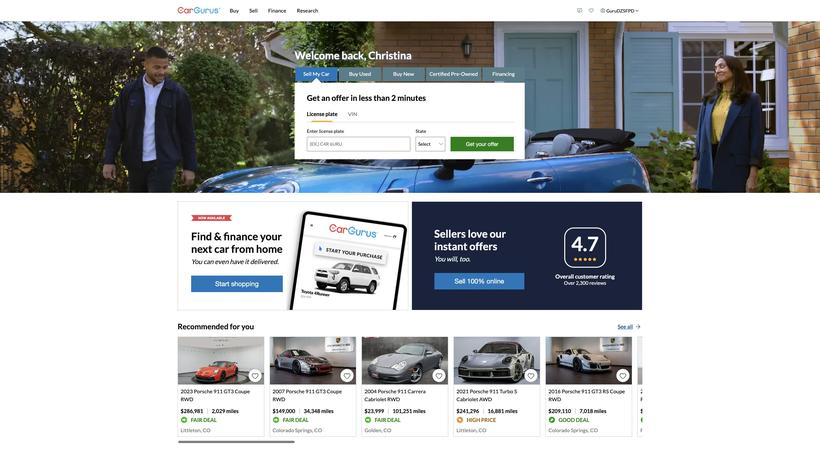 Task type: describe. For each thing, give the bounding box(es) containing it.
shopping
[[231, 280, 259, 288]]

buy for buy new
[[394, 70, 403, 77]]

2021
[[457, 388, 469, 395]]

2005
[[641, 388, 653, 395]]

coupe for 2023 porsche 911 gt3 coupe rwd
[[235, 388, 250, 395]]

user icon image
[[601, 8, 606, 13]]

add a car review image
[[578, 8, 583, 13]]

state
[[416, 128, 427, 134]]

911 for 7,018 miles
[[582, 388, 591, 395]]

2007
[[273, 388, 285, 395]]

2023
[[181, 388, 193, 395]]

sell 100% online button
[[435, 273, 525, 290]]

turbo
[[500, 388, 514, 395]]

porsche for 2023
[[194, 388, 213, 395]]

sell my car
[[304, 70, 330, 77]]

price
[[482, 417, 496, 423]]

offer for an
[[332, 93, 349, 102]]

fair for $149,000
[[283, 417, 294, 423]]

cabriolet inside the 2004 porsche 911 carrera cabriolet rwd
[[365, 396, 387, 402]]

1 vertical spatial plate
[[334, 128, 344, 134]]

miles for 7,018 miles
[[594, 408, 607, 414]]

minutes
[[398, 93, 426, 102]]

rating
[[600, 273, 615, 280]]

fort
[[641, 427, 651, 433]]

gurudzsfpd
[[607, 8, 635, 13]]

research button
[[292, 0, 324, 21]]

100%
[[467, 277, 485, 285]]

welcome back, christina
[[295, 49, 412, 62]]

find
[[191, 230, 212, 243]]

sell 100% online
[[455, 277, 505, 285]]

2007 porsche 911 gt3 coupe rwd
[[273, 388, 342, 402]]

recommended for you
[[178, 322, 254, 331]]

delivered.
[[250, 258, 279, 266]]

get your offer
[[466, 141, 499, 147]]

rs
[[603, 388, 609, 395]]

new
[[404, 70, 414, 77]]

financing
[[493, 70, 515, 77]]

fort collins, co
[[641, 427, 678, 433]]

customer
[[575, 273, 599, 280]]

2,029
[[212, 408, 225, 414]]

enter
[[307, 128, 318, 134]]

start shopping
[[215, 280, 259, 288]]

2 co from the left
[[314, 427, 322, 433]]

gurudzsfpd menu
[[575, 1, 643, 20]]

deal for 101,251 miles
[[387, 417, 401, 423]]

miles for 34,348 miles
[[321, 408, 334, 414]]

less
[[359, 93, 372, 102]]

will,
[[447, 255, 458, 263]]

back,
[[342, 49, 367, 62]]

2023 porsche 911 gt3 coupe rwd
[[181, 388, 250, 402]]

see all link
[[617, 322, 643, 332]]

rwd for $23,999
[[388, 396, 400, 402]]

our
[[490, 227, 506, 240]]

see all image
[[636, 324, 641, 330]]

can
[[204, 258, 214, 266]]

online
[[487, 277, 505, 285]]

fair for $286,981
[[191, 417, 202, 423]]

for
[[230, 322, 240, 331]]

7,018
[[580, 408, 593, 414]]

fair deal for $149,000
[[283, 417, 309, 423]]

gt3 for 7,018
[[592, 388, 602, 395]]

overall customer rating over 2,300 reviews
[[556, 273, 615, 286]]

34,348 miles
[[304, 408, 334, 414]]

rwd inside 2005 porsche 911 carrera coupe rwd
[[641, 396, 654, 402]]

start shopping button
[[191, 276, 283, 292]]

your inside button
[[476, 141, 487, 147]]

used
[[359, 70, 371, 77]]

over
[[564, 280, 575, 286]]

golden,
[[365, 427, 383, 433]]

next
[[191, 243, 212, 255]]

high
[[467, 417, 481, 423]]

0 vertical spatial plate
[[326, 111, 338, 117]]

springs, for good deal
[[571, 427, 590, 433]]

fair deal for $286,981
[[191, 417, 217, 423]]

miles for 16,881 miles
[[506, 408, 518, 414]]

deal for 2,029 miles
[[203, 417, 217, 423]]

34,348
[[304, 408, 320, 414]]

available
[[207, 216, 225, 220]]

fair for $23,999
[[375, 417, 386, 423]]

sellers love our instant offers you will, too.
[[435, 227, 506, 263]]

gt3 for 2,029
[[224, 388, 234, 395]]

christina
[[369, 49, 412, 62]]

sell for sell
[[250, 7, 258, 14]]

love
[[468, 227, 488, 240]]

car
[[214, 243, 229, 255]]

carrera for 2004 porsche 911 carrera cabriolet rwd
[[408, 388, 426, 395]]

911 for 101,251 miles
[[398, 388, 407, 395]]

overall
[[556, 273, 574, 280]]

$286,981
[[181, 408, 203, 414]]

rwd inside 2016 porsche 911 gt3 rs coupe rwd
[[549, 396, 562, 402]]

finance button
[[263, 0, 292, 21]]

vin
[[348, 111, 358, 117]]

it
[[245, 258, 249, 266]]

certified pre-owned
[[430, 70, 478, 77]]

chevron down image
[[636, 9, 639, 12]]

$47,877
[[641, 408, 660, 414]]

coupe for 2005 porsche 911 carrera coupe rwd
[[703, 388, 718, 395]]

enter license plate
[[307, 128, 344, 134]]

2,300
[[576, 280, 589, 286]]

good deal
[[559, 417, 590, 423]]

too.
[[460, 255, 471, 263]]

offers
[[470, 240, 498, 253]]

offer for your
[[488, 141, 499, 147]]

littleton, for fair deal
[[181, 427, 202, 433]]

16,881 miles
[[488, 408, 518, 414]]

license
[[319, 128, 333, 134]]

have
[[230, 258, 244, 266]]

2,029 miles
[[212, 408, 239, 414]]

(EX.) C4R 6URU text field
[[307, 137, 411, 151]]

buy used
[[349, 70, 371, 77]]



Task type: locate. For each thing, give the bounding box(es) containing it.
an
[[322, 93, 330, 102]]

2 vertical spatial sell
[[455, 277, 466, 285]]

co down 7,018 miles
[[591, 427, 598, 433]]

deal down 7,018
[[576, 417, 590, 423]]

4 coupe from the left
[[703, 388, 718, 395]]

1 horizontal spatial buy
[[349, 70, 358, 77]]

1 horizontal spatial gt3
[[316, 388, 326, 395]]

sell for sell my car
[[304, 70, 312, 77]]

license plate
[[307, 111, 338, 117]]

4 deal from the left
[[576, 417, 590, 423]]

0 horizontal spatial fair
[[191, 417, 202, 423]]

sellers
[[435, 227, 466, 240]]

1 vertical spatial get
[[466, 141, 475, 147]]

buy inside dropdown button
[[230, 7, 239, 14]]

cargurus logo homepage link link
[[178, 1, 221, 20]]

gt3 inside 2023 porsche 911 gt3 coupe rwd
[[224, 388, 234, 395]]

you inside find & finance your next car from home you can even have it delivered.
[[191, 258, 202, 266]]

colorado down "$149,000"
[[273, 427, 294, 433]]

2 horizontal spatial fair deal
[[375, 417, 401, 423]]

you
[[435, 255, 446, 263], [191, 258, 202, 266]]

1 porsche from the left
[[194, 388, 213, 395]]

1 coupe from the left
[[235, 388, 250, 395]]

carrera inside the 2004 porsche 911 carrera cabriolet rwd
[[408, 388, 426, 395]]

101,251 miles
[[393, 408, 426, 414]]

porsche right 2007
[[286, 388, 305, 395]]

fair down "$149,000"
[[283, 417, 294, 423]]

fair deal down "$149,000"
[[283, 417, 309, 423]]

2 porsche from the left
[[286, 388, 305, 395]]

5 rwd from the left
[[641, 396, 654, 402]]

porsche inside 2023 porsche 911 gt3 coupe rwd
[[194, 388, 213, 395]]

deal for 7,018 miles
[[576, 417, 590, 423]]

911 up 2,029
[[214, 388, 223, 395]]

2007 porsche 911 gt3 coupe rwd image
[[270, 337, 356, 385]]

0 horizontal spatial gt3
[[224, 388, 234, 395]]

miles for 101,251 miles
[[413, 408, 426, 414]]

rwd down 2023
[[181, 396, 193, 402]]

rwd inside 2023 porsche 911 gt3 coupe rwd
[[181, 396, 193, 402]]

porsche for 2016
[[562, 388, 581, 395]]

get inside button
[[466, 141, 475, 147]]

you
[[242, 322, 254, 331]]

1 colorado from the left
[[273, 427, 294, 433]]

recommended
[[178, 322, 229, 331]]

4.7
[[572, 232, 599, 256]]

awd
[[480, 396, 492, 402]]

3 co from the left
[[384, 427, 392, 433]]

0 horizontal spatial carrera
[[408, 388, 426, 395]]

3 gt3 from the left
[[592, 388, 602, 395]]

3 911 from the left
[[398, 388, 407, 395]]

springs, down "good deal"
[[571, 427, 590, 433]]

2016 porsche 911 gt3 rs coupe rwd image
[[546, 337, 632, 385]]

2005 porsche 911 carrera coupe rwd
[[641, 388, 718, 402]]

porsche inside the 2004 porsche 911 carrera cabriolet rwd
[[378, 388, 397, 395]]

cabriolet down 2004
[[365, 396, 387, 402]]

1 vertical spatial your
[[260, 230, 282, 243]]

sell inside button
[[455, 277, 466, 285]]

porsche right 2023
[[194, 388, 213, 395]]

2 rwd from the left
[[273, 396, 286, 402]]

get
[[307, 93, 320, 102], [466, 141, 475, 147]]

1 horizontal spatial fair deal
[[283, 417, 309, 423]]

911 inside 2007 porsche 911 gt3 coupe rwd
[[306, 388, 315, 395]]

buy
[[230, 7, 239, 14], [349, 70, 358, 77], [394, 70, 403, 77]]

5 miles from the left
[[594, 408, 607, 414]]

0 vertical spatial get
[[307, 93, 320, 102]]

get for get your offer
[[466, 141, 475, 147]]

911 down "2005 porsche 911 carrera coupe rwd" image
[[674, 388, 683, 395]]

plate right license at the top
[[326, 111, 338, 117]]

littleton, down $286,981
[[181, 427, 202, 433]]

1 cabriolet from the left
[[365, 396, 387, 402]]

2
[[392, 93, 396, 102]]

miles
[[226, 408, 239, 414], [321, 408, 334, 414], [413, 408, 426, 414], [506, 408, 518, 414], [594, 408, 607, 414]]

$209,110
[[549, 408, 571, 414]]

0 horizontal spatial sell
[[250, 7, 258, 14]]

1 springs, from the left
[[295, 427, 313, 433]]

get for get an offer in less than 2 minutes
[[307, 93, 320, 102]]

coupe for 2007 porsche 911 gt3 coupe rwd
[[327, 388, 342, 395]]

carrera for 2005 porsche 911 carrera coupe rwd
[[684, 388, 702, 395]]

2 911 from the left
[[306, 388, 315, 395]]

4 911 from the left
[[490, 388, 499, 395]]

1 horizontal spatial colorado springs, co
[[549, 427, 598, 433]]

3 coupe from the left
[[610, 388, 625, 395]]

2005 porsche 911 carrera coupe rwd image
[[638, 337, 724, 385]]

in
[[351, 93, 357, 102]]

sell button
[[244, 0, 263, 21]]

carrera down "2005 porsche 911 carrera coupe rwd" image
[[684, 388, 702, 395]]

offer inside button
[[488, 141, 499, 147]]

2 horizontal spatial buy
[[394, 70, 403, 77]]

gt3 up 34,348 miles on the bottom of the page
[[316, 388, 326, 395]]

2004 porsche 911 carrera cabriolet rwd image
[[362, 337, 448, 385]]

co down $286,981
[[203, 427, 211, 433]]

6 co from the left
[[670, 427, 678, 433]]

cabriolet down 2021
[[457, 396, 479, 402]]

1 horizontal spatial offer
[[488, 141, 499, 147]]

3 porsche from the left
[[378, 388, 397, 395]]

16,881
[[488, 408, 505, 414]]

0 horizontal spatial springs,
[[295, 427, 313, 433]]

research
[[297, 7, 318, 14]]

porsche
[[194, 388, 213, 395], [286, 388, 305, 395], [378, 388, 397, 395], [470, 388, 489, 395], [562, 388, 581, 395], [654, 388, 673, 395]]

coupe
[[235, 388, 250, 395], [327, 388, 342, 395], [610, 388, 625, 395], [703, 388, 718, 395]]

5 911 from the left
[[582, 388, 591, 395]]

rwd down 2007
[[273, 396, 286, 402]]

1 miles from the left
[[226, 408, 239, 414]]

0 horizontal spatial colorado
[[273, 427, 294, 433]]

cabriolet inside 2021 porsche 911 turbo s cabriolet awd
[[457, 396, 479, 402]]

my
[[313, 70, 320, 77]]

5 co from the left
[[591, 427, 598, 433]]

coupe inside 2007 porsche 911 gt3 coupe rwd
[[327, 388, 342, 395]]

littleton, co for fair deal
[[181, 427, 211, 433]]

1 littleton, from the left
[[181, 427, 202, 433]]

2 miles from the left
[[321, 408, 334, 414]]

littleton, co for high price
[[457, 427, 487, 433]]

911 up awd
[[490, 388, 499, 395]]

2 horizontal spatial gt3
[[592, 388, 602, 395]]

5 porsche from the left
[[562, 388, 581, 395]]

plate right 'license'
[[334, 128, 344, 134]]

911 for 2,029 miles
[[214, 388, 223, 395]]

cabriolet
[[365, 396, 387, 402], [457, 396, 479, 402]]

2 cabriolet from the left
[[457, 396, 479, 402]]

2 carrera from the left
[[684, 388, 702, 395]]

your inside find & finance your next car from home you can even have it delivered.
[[260, 230, 282, 243]]

springs, for fair deal
[[295, 427, 313, 433]]

find & finance your next car from home you can even have it delivered.
[[191, 230, 283, 266]]

rwd down 2016 at the right of page
[[549, 396, 562, 402]]

2 coupe from the left
[[327, 388, 342, 395]]

1 carrera from the left
[[408, 388, 426, 395]]

colorado springs, co for fair
[[273, 427, 322, 433]]

2004
[[365, 388, 377, 395]]

0 horizontal spatial offer
[[332, 93, 349, 102]]

$23,999
[[365, 408, 384, 414]]

co down high price
[[479, 427, 487, 433]]

0 horizontal spatial your
[[260, 230, 282, 243]]

miles for 2,029 miles
[[226, 408, 239, 414]]

1 colorado springs, co from the left
[[273, 427, 322, 433]]

1 fair from the left
[[191, 417, 202, 423]]

colorado springs, co
[[273, 427, 322, 433], [549, 427, 598, 433]]

menu bar containing buy
[[221, 0, 575, 21]]

1 horizontal spatial littleton,
[[457, 427, 478, 433]]

0 horizontal spatial fair deal
[[191, 417, 217, 423]]

see
[[618, 324, 627, 330]]

gt3 up 2,029 miles
[[224, 388, 234, 395]]

porsche right 2004
[[378, 388, 397, 395]]

3 fair deal from the left
[[375, 417, 401, 423]]

cargurus logo homepage link image
[[178, 1, 221, 20]]

miles right 34,348
[[321, 408, 334, 414]]

sell for sell 100% online
[[455, 277, 466, 285]]

2016
[[549, 388, 561, 395]]

2 deal from the left
[[295, 417, 309, 423]]

porsche for 2007
[[286, 388, 305, 395]]

buy left sell popup button
[[230, 7, 239, 14]]

porsche for 2004
[[378, 388, 397, 395]]

911 for 16,881 miles
[[490, 388, 499, 395]]

you left can
[[191, 258, 202, 266]]

0 vertical spatial sell
[[250, 7, 258, 14]]

1 horizontal spatial get
[[466, 141, 475, 147]]

3 deal from the left
[[387, 417, 401, 423]]

reviews
[[590, 280, 607, 286]]

deal down the 101,251
[[387, 417, 401, 423]]

1 horizontal spatial fair
[[283, 417, 294, 423]]

co right collins,
[[670, 427, 678, 433]]

1 fair deal from the left
[[191, 417, 217, 423]]

911 left the rs
[[582, 388, 591, 395]]

&
[[214, 230, 222, 243]]

0 vertical spatial your
[[476, 141, 487, 147]]

miles right 2,029
[[226, 408, 239, 414]]

sell inside popup button
[[250, 7, 258, 14]]

3 fair from the left
[[375, 417, 386, 423]]

4 miles from the left
[[506, 408, 518, 414]]

2 horizontal spatial sell
[[455, 277, 466, 285]]

buy left new
[[394, 70, 403, 77]]

2 colorado springs, co from the left
[[549, 427, 598, 433]]

sell left my on the top of the page
[[304, 70, 312, 77]]

finance
[[268, 7, 286, 14]]

0 horizontal spatial cabriolet
[[365, 396, 387, 402]]

coupe inside 2005 porsche 911 carrera coupe rwd
[[703, 388, 718, 395]]

rwd up the 101,251
[[388, 396, 400, 402]]

certified
[[430, 70, 450, 77]]

2 horizontal spatial fair
[[375, 417, 386, 423]]

2021 porsche 911 turbo s cabriolet awd image
[[454, 337, 540, 385]]

porsche inside 2016 porsche 911 gt3 rs coupe rwd
[[562, 388, 581, 395]]

2 springs, from the left
[[571, 427, 590, 433]]

1 horizontal spatial your
[[476, 141, 487, 147]]

you inside sellers love our instant offers you will, too.
[[435, 255, 446, 263]]

4 rwd from the left
[[549, 396, 562, 402]]

porsche right 2005 in the bottom of the page
[[654, 388, 673, 395]]

2 fair from the left
[[283, 417, 294, 423]]

plate
[[326, 111, 338, 117], [334, 128, 344, 134]]

colorado springs, co for good
[[549, 427, 598, 433]]

colorado springs, co down "good deal"
[[549, 427, 598, 433]]

2 littleton, from the left
[[457, 427, 478, 433]]

1 gt3 from the left
[[224, 388, 234, 395]]

911 inside 2016 porsche 911 gt3 rs coupe rwd
[[582, 388, 591, 395]]

colorado down good at the right
[[549, 427, 570, 433]]

good
[[559, 417, 575, 423]]

rwd for $286,981
[[181, 396, 193, 402]]

rwd for $149,000
[[273, 396, 286, 402]]

buy left used
[[349, 70, 358, 77]]

buy button
[[225, 0, 244, 21]]

911 for 34,348 miles
[[306, 388, 315, 395]]

littleton, co down the high
[[457, 427, 487, 433]]

finance
[[224, 230, 258, 243]]

springs, down 34,348
[[295, 427, 313, 433]]

littleton, co
[[181, 427, 211, 433], [457, 427, 487, 433]]

6 911 from the left
[[674, 388, 683, 395]]

1 horizontal spatial carrera
[[684, 388, 702, 395]]

your
[[476, 141, 487, 147], [260, 230, 282, 243]]

colorado for fair deal
[[273, 427, 294, 433]]

0 horizontal spatial littleton,
[[181, 427, 202, 433]]

gt3 left the rs
[[592, 388, 602, 395]]

7,018 miles
[[580, 408, 607, 414]]

1 rwd from the left
[[181, 396, 193, 402]]

carrera up 101,251 miles
[[408, 388, 426, 395]]

911 up 34,348
[[306, 388, 315, 395]]

coupe inside 2023 porsche 911 gt3 coupe rwd
[[235, 388, 250, 395]]

porsche inside 2005 porsche 911 carrera coupe rwd
[[654, 388, 673, 395]]

0 horizontal spatial littleton, co
[[181, 427, 211, 433]]

see all
[[618, 324, 633, 330]]

fair down $23,999
[[375, 417, 386, 423]]

porsche for 2021
[[470, 388, 489, 395]]

rwd down 2005 in the bottom of the page
[[641, 396, 654, 402]]

miles right the 101,251
[[413, 408, 426, 414]]

911 inside 2023 porsche 911 gt3 coupe rwd
[[214, 388, 223, 395]]

co down 34,348 miles on the bottom of the page
[[314, 427, 322, 433]]

0 vertical spatial offer
[[332, 93, 349, 102]]

porsche for 2005
[[654, 388, 673, 395]]

0 horizontal spatial colorado springs, co
[[273, 427, 322, 433]]

deal for 34,348 miles
[[295, 417, 309, 423]]

from
[[231, 243, 254, 255]]

2 gt3 from the left
[[316, 388, 326, 395]]

1 littleton, co from the left
[[181, 427, 211, 433]]

911 inside 2005 porsche 911 carrera coupe rwd
[[674, 388, 683, 395]]

get your offer button
[[451, 137, 514, 151]]

miles right 7,018
[[594, 408, 607, 414]]

1 horizontal spatial colorado
[[549, 427, 570, 433]]

101,251
[[393, 408, 412, 414]]

gt3 inside 2016 porsche 911 gt3 rs coupe rwd
[[592, 388, 602, 395]]

sell left 100%
[[455, 277, 466, 285]]

miles right '16,881'
[[506, 408, 518, 414]]

4 porsche from the left
[[470, 388, 489, 395]]

gurudzsfpd button
[[598, 1, 643, 20]]

4 co from the left
[[479, 427, 487, 433]]

1 vertical spatial offer
[[488, 141, 499, 147]]

gt3 inside 2007 porsche 911 gt3 coupe rwd
[[316, 388, 326, 395]]

welcome
[[295, 49, 340, 62]]

1 vertical spatial sell
[[304, 70, 312, 77]]

saved cars image
[[590, 8, 594, 13]]

coupe inside 2016 porsche 911 gt3 rs coupe rwd
[[610, 388, 625, 395]]

colorado springs, co down "$149,000"
[[273, 427, 322, 433]]

911 up the 101,251
[[398, 388, 407, 395]]

colorado for good deal
[[549, 427, 570, 433]]

1 co from the left
[[203, 427, 211, 433]]

fair deal down $286,981
[[191, 417, 217, 423]]

deal down 34,348
[[295, 417, 309, 423]]

deal
[[203, 417, 217, 423], [295, 417, 309, 423], [387, 417, 401, 423], [576, 417, 590, 423]]

now available
[[198, 216, 225, 220]]

2023 porsche 911 gt3 coupe rwd image
[[178, 337, 264, 385]]

buy for buy
[[230, 7, 239, 14]]

buy for buy used
[[349, 70, 358, 77]]

2004 porsche 911 carrera cabriolet rwd
[[365, 388, 426, 402]]

all
[[628, 324, 633, 330]]

fair deal up golden, co
[[375, 417, 401, 423]]

3 miles from the left
[[413, 408, 426, 414]]

fair down $286,981
[[191, 417, 202, 423]]

3 rwd from the left
[[388, 396, 400, 402]]

2 littleton, co from the left
[[457, 427, 487, 433]]

0 horizontal spatial buy
[[230, 7, 239, 14]]

1 horizontal spatial springs,
[[571, 427, 590, 433]]

2016 porsche 911 gt3 rs coupe rwd
[[549, 388, 625, 402]]

golden, co
[[365, 427, 392, 433]]

1 horizontal spatial you
[[435, 255, 446, 263]]

littleton, down the high
[[457, 427, 478, 433]]

6 porsche from the left
[[654, 388, 673, 395]]

littleton, for high price
[[457, 427, 478, 433]]

porsche up awd
[[470, 388, 489, 395]]

than
[[374, 93, 390, 102]]

deal down 2,029
[[203, 417, 217, 423]]

911 inside the 2004 porsche 911 carrera cabriolet rwd
[[398, 388, 407, 395]]

0 horizontal spatial get
[[307, 93, 320, 102]]

1 horizontal spatial sell
[[304, 70, 312, 77]]

you left 'will,'
[[435, 255, 446, 263]]

carrera inside 2005 porsche 911 carrera coupe rwd
[[684, 388, 702, 395]]

porsche inside 2007 porsche 911 gt3 coupe rwd
[[286, 388, 305, 395]]

co right golden,
[[384, 427, 392, 433]]

porsche right 2016 at the right of page
[[562, 388, 581, 395]]

2021 porsche 911 turbo s cabriolet awd
[[457, 388, 517, 402]]

menu bar
[[221, 0, 575, 21]]

sell right buy dropdown button
[[250, 7, 258, 14]]

rwd inside the 2004 porsche 911 carrera cabriolet rwd
[[388, 396, 400, 402]]

get an offer in less than 2 minutes
[[307, 93, 426, 102]]

2 colorado from the left
[[549, 427, 570, 433]]

gt3
[[224, 388, 234, 395], [316, 388, 326, 395], [592, 388, 602, 395]]

2 fair deal from the left
[[283, 417, 309, 423]]

1 deal from the left
[[203, 417, 217, 423]]

littleton, co down $286,981
[[181, 427, 211, 433]]

collins,
[[652, 427, 669, 433]]

1 911 from the left
[[214, 388, 223, 395]]

1 horizontal spatial cabriolet
[[457, 396, 479, 402]]

$149,000
[[273, 408, 295, 414]]

porsche inside 2021 porsche 911 turbo s cabriolet awd
[[470, 388, 489, 395]]

gt3 for 34,348
[[316, 388, 326, 395]]

911 inside 2021 porsche 911 turbo s cabriolet awd
[[490, 388, 499, 395]]

fair deal
[[191, 417, 217, 423], [283, 417, 309, 423], [375, 417, 401, 423]]

rwd inside 2007 porsche 911 gt3 coupe rwd
[[273, 396, 286, 402]]

springs,
[[295, 427, 313, 433], [571, 427, 590, 433]]

offer
[[332, 93, 349, 102], [488, 141, 499, 147]]

0 horizontal spatial you
[[191, 258, 202, 266]]

1 horizontal spatial littleton, co
[[457, 427, 487, 433]]

fair deal for $23,999
[[375, 417, 401, 423]]



Task type: vqa. For each thing, say whether or not it's contained in the screenshot.
the rightmost GT3
yes



